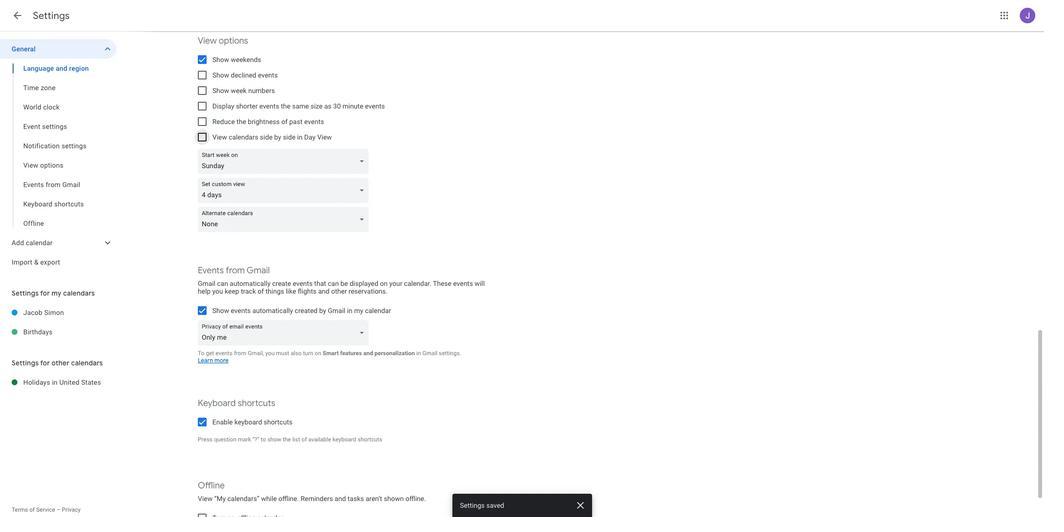 Task type: describe. For each thing, give the bounding box(es) containing it.
events from gmail
[[23, 181, 80, 189]]

in left day
[[297, 133, 303, 141]]

united
[[59, 379, 79, 387]]

states
[[81, 379, 101, 387]]

tasks
[[348, 495, 364, 503]]

and left region
[[56, 65, 67, 72]]

language and region
[[23, 65, 89, 72]]

past
[[289, 118, 303, 126]]

show week numbers
[[212, 87, 275, 95]]

of right terms
[[29, 507, 35, 514]]

settings saved
[[460, 502, 504, 510]]

displayed
[[350, 280, 378, 288]]

to
[[198, 350, 204, 357]]

region
[[69, 65, 89, 72]]

offline for offline view "my calendars" while offline. reminders and tasks aren't shown offline.
[[198, 481, 225, 492]]

language
[[23, 65, 54, 72]]

be
[[341, 280, 348, 288]]

privacy
[[62, 507, 81, 514]]

export
[[40, 259, 60, 266]]

2 vertical spatial the
[[283, 437, 291, 443]]

jacob simon
[[23, 309, 64, 317]]

0 horizontal spatial by
[[274, 133, 281, 141]]

events up numbers
[[258, 71, 278, 79]]

reservations.
[[349, 288, 388, 295]]

as
[[324, 102, 332, 110]]

offline view "my calendars" while offline. reminders and tasks aren't shown offline.
[[198, 481, 426, 503]]

view down notification
[[23, 162, 38, 169]]

terms of service link
[[12, 507, 55, 514]]

keep
[[225, 288, 239, 295]]

to get events from gmail, you must also turn on smart features and personalization in gmail settings. learn more
[[198, 350, 461, 365]]

1 vertical spatial options
[[40, 162, 63, 169]]

settings for settings saved
[[460, 502, 485, 510]]

holidays in united states
[[23, 379, 101, 387]]

shorter
[[236, 102, 258, 110]]

calendars"
[[227, 495, 259, 503]]

aren't
[[366, 495, 382, 503]]

30
[[333, 102, 341, 110]]

holidays in united states tree item
[[0, 373, 116, 392]]

these
[[433, 280, 452, 288]]

notification
[[23, 142, 60, 150]]

0 vertical spatial my
[[52, 289, 61, 298]]

1 vertical spatial the
[[237, 118, 246, 126]]

also
[[291, 350, 302, 357]]

view calendars side by side in day view
[[212, 133, 332, 141]]

2 can from the left
[[328, 280, 339, 288]]

terms of service – privacy
[[12, 507, 81, 514]]

other inside events from gmail gmail can automatically create events that can be displayed on your calendar. these events will help you keep track of things like flights and other reservations.
[[331, 288, 347, 295]]

import & export
[[12, 259, 60, 266]]

1 side from the left
[[260, 133, 273, 141]]

personalization
[[375, 350, 415, 357]]

saved
[[487, 502, 504, 510]]

in inside to get events from gmail, you must also turn on smart features and personalization in gmail settings. learn more
[[416, 350, 421, 357]]

jacob
[[23, 309, 42, 317]]

smart
[[323, 350, 339, 357]]

features
[[340, 350, 362, 357]]

gmail,
[[248, 350, 264, 357]]

get
[[206, 350, 214, 357]]

press question mark "?" to show the list of available keyboard shortcuts
[[198, 437, 382, 443]]

your
[[389, 280, 402, 288]]

weekends
[[231, 56, 261, 64]]

events left will
[[453, 280, 473, 288]]

show declined events
[[212, 71, 278, 79]]

general
[[12, 45, 36, 53]]

"?"
[[253, 437, 259, 443]]

like
[[286, 288, 296, 295]]

1 vertical spatial other
[[52, 359, 69, 368]]

1 horizontal spatial by
[[319, 307, 326, 315]]

display shorter events the same size as 30 minute events
[[212, 102, 385, 110]]

show
[[267, 437, 281, 443]]

events for events from gmail gmail can automatically create events that can be displayed on your calendar. these events will help you keep track of things like flights and other reservations.
[[198, 265, 224, 277]]

turn
[[303, 350, 313, 357]]

jacob simon tree item
[[0, 303, 116, 323]]

calendar inside tree
[[26, 239, 53, 247]]

of inside events from gmail gmail can automatically create events that can be displayed on your calendar. these events will help you keep track of things like flights and other reservations.
[[258, 288, 264, 295]]

to
[[261, 437, 266, 443]]

0 vertical spatial the
[[281, 102, 291, 110]]

reduce
[[212, 118, 235, 126]]

settings for notification settings
[[62, 142, 87, 150]]

while
[[261, 495, 277, 503]]

enable
[[212, 419, 233, 426]]

will
[[475, 280, 485, 288]]

settings.
[[439, 350, 461, 357]]

week
[[231, 87, 247, 95]]

learn
[[198, 357, 213, 365]]

1 horizontal spatial keyboard shortcuts
[[198, 398, 275, 409]]

show for show week numbers
[[212, 87, 229, 95]]

0 vertical spatial keyboard shortcuts
[[23, 200, 84, 208]]

privacy link
[[62, 507, 81, 514]]

day
[[304, 133, 316, 141]]

minute
[[343, 102, 363, 110]]

birthdays
[[23, 328, 53, 336]]

gmail down be
[[328, 307, 346, 315]]

must
[[276, 350, 289, 357]]

settings for event settings
[[42, 123, 67, 130]]

2 side from the left
[[283, 133, 296, 141]]

0 horizontal spatial keyboard
[[235, 419, 262, 426]]

show for show weekends
[[212, 56, 229, 64]]

settings for my calendars
[[12, 289, 95, 298]]

created
[[295, 307, 318, 315]]



Task type: vqa. For each thing, say whether or not it's contained in the screenshot.
side
yes



Task type: locate. For each thing, give the bounding box(es) containing it.
1 horizontal spatial keyboard
[[333, 437, 356, 443]]

from inside group
[[46, 181, 61, 189]]

events for events from gmail
[[23, 181, 44, 189]]

and left tasks
[[335, 495, 346, 503]]

and inside events from gmail gmail can automatically create events that can be displayed on your calendar. these events will help you keep track of things like flights and other reservations.
[[318, 288, 330, 295]]

press
[[198, 437, 213, 443]]

calendars down 'reduce'
[[229, 133, 258, 141]]

you left must
[[265, 350, 275, 357]]

track
[[241, 288, 256, 295]]

offline for offline
[[23, 220, 44, 228]]

shortcuts inside group
[[54, 200, 84, 208]]

0 horizontal spatial side
[[260, 133, 273, 141]]

1 vertical spatial automatically
[[252, 307, 293, 315]]

offline. right while
[[279, 495, 299, 503]]

settings right go back icon
[[33, 10, 70, 22]]

from inside to get events from gmail, you must also turn on smart features and personalization in gmail settings. learn more
[[234, 350, 246, 357]]

and right features
[[363, 350, 373, 357]]

keyboard shortcuts
[[23, 200, 84, 208], [198, 398, 275, 409]]

you inside events from gmail gmail can automatically create events that can be displayed on your calendar. these events will help you keep track of things like flights and other reservations.
[[212, 288, 223, 295]]

0 vertical spatial you
[[212, 288, 223, 295]]

view inside offline view "my calendars" while offline. reminders and tasks aren't shown offline.
[[198, 495, 213, 503]]

0 horizontal spatial on
[[315, 350, 321, 357]]

1 vertical spatial by
[[319, 307, 326, 315]]

0 vertical spatial for
[[40, 289, 50, 298]]

show weekends
[[212, 56, 261, 64]]

view up show weekends
[[198, 35, 217, 47]]

0 horizontal spatial events
[[23, 181, 44, 189]]

available
[[308, 437, 331, 443]]

enable keyboard shortcuts
[[212, 419, 293, 426]]

automatically down things
[[252, 307, 293, 315]]

notification settings
[[23, 142, 87, 150]]

1 horizontal spatial you
[[265, 350, 275, 357]]

offline up "my
[[198, 481, 225, 492]]

view options up show weekends
[[198, 35, 248, 47]]

event
[[23, 123, 40, 130]]

view left "my
[[198, 495, 213, 503]]

events
[[258, 71, 278, 79], [259, 102, 279, 110], [365, 102, 385, 110], [304, 118, 324, 126], [293, 280, 313, 288], [453, 280, 473, 288], [231, 307, 251, 315], [216, 350, 233, 357]]

you right help
[[212, 288, 223, 295]]

1 vertical spatial keyboard shortcuts
[[198, 398, 275, 409]]

calendars
[[229, 133, 258, 141], [63, 289, 95, 298], [71, 359, 103, 368]]

create
[[272, 280, 291, 288]]

view down 'reduce'
[[212, 133, 227, 141]]

on left the your
[[380, 280, 388, 288]]

terms
[[12, 507, 28, 514]]

show up display
[[212, 87, 229, 95]]

flights
[[298, 288, 317, 295]]

1 vertical spatial view options
[[23, 162, 63, 169]]

settings up holidays
[[12, 359, 39, 368]]

my up jacob simon tree item
[[52, 289, 61, 298]]

in inside tree item
[[52, 379, 58, 387]]

go back image
[[12, 10, 23, 21]]

birthdays tree item
[[0, 323, 116, 342]]

settings for settings for my calendars
[[12, 289, 39, 298]]

my down reservations.
[[354, 307, 363, 315]]

1 horizontal spatial keyboard
[[198, 398, 236, 409]]

for up jacob simon on the bottom
[[40, 289, 50, 298]]

side down past
[[283, 133, 296, 141]]

automatically left create
[[230, 280, 271, 288]]

1 vertical spatial calendar
[[365, 307, 391, 315]]

calendars up states
[[71, 359, 103, 368]]

2 show from the top
[[212, 71, 229, 79]]

1 offline. from the left
[[279, 495, 299, 503]]

1 can from the left
[[217, 280, 228, 288]]

view options
[[198, 35, 248, 47], [23, 162, 63, 169]]

from for events from gmail
[[46, 181, 61, 189]]

reduce the brightness of past events
[[212, 118, 324, 126]]

0 horizontal spatial view options
[[23, 162, 63, 169]]

automatically
[[230, 280, 271, 288], [252, 307, 293, 315]]

1 horizontal spatial other
[[331, 288, 347, 295]]

offline up the add calendar
[[23, 220, 44, 228]]

1 horizontal spatial offline
[[198, 481, 225, 492]]

brightness
[[248, 118, 280, 126]]

settings up notification settings
[[42, 123, 67, 130]]

0 horizontal spatial my
[[52, 289, 61, 298]]

0 vertical spatial offline
[[23, 220, 44, 228]]

1 horizontal spatial my
[[354, 307, 363, 315]]

1 vertical spatial settings
[[62, 142, 87, 150]]

for for other
[[40, 359, 50, 368]]

keyboard up enable
[[198, 398, 236, 409]]

0 horizontal spatial you
[[212, 288, 223, 295]]

keyboard shortcuts down events from gmail
[[23, 200, 84, 208]]

–
[[57, 507, 60, 514]]

1 vertical spatial calendars
[[63, 289, 95, 298]]

on right turn
[[315, 350, 321, 357]]

keyboard inside group
[[23, 200, 52, 208]]

my
[[52, 289, 61, 298], [354, 307, 363, 315]]

0 horizontal spatial offline
[[23, 220, 44, 228]]

show for show events automatically created by gmail in my calendar
[[212, 307, 229, 315]]

event settings
[[23, 123, 67, 130]]

on inside events from gmail gmail can automatically create events that can be displayed on your calendar. these events will help you keep track of things like flights and other reservations.
[[380, 280, 388, 288]]

offline.
[[279, 495, 299, 503], [406, 495, 426, 503]]

keyboard right available
[[333, 437, 356, 443]]

declined
[[231, 71, 256, 79]]

learn more link
[[198, 357, 229, 365]]

by down reduce the brightness of past events
[[274, 133, 281, 141]]

2 vertical spatial from
[[234, 350, 246, 357]]

reminders
[[301, 495, 333, 503]]

1 horizontal spatial view options
[[198, 35, 248, 47]]

1 vertical spatial events
[[198, 265, 224, 277]]

holidays in united states link
[[23, 373, 116, 392]]

help
[[198, 288, 211, 295]]

by
[[274, 133, 281, 141], [319, 307, 326, 315]]

from left gmail,
[[234, 350, 246, 357]]

tree containing general
[[0, 39, 116, 272]]

the down 'shorter'
[[237, 118, 246, 126]]

options up show weekends
[[219, 35, 248, 47]]

1 vertical spatial on
[[315, 350, 321, 357]]

1 vertical spatial for
[[40, 359, 50, 368]]

side
[[260, 133, 273, 141], [283, 133, 296, 141]]

general tree item
[[0, 39, 116, 59]]

time zone
[[23, 84, 56, 92]]

events from gmail gmail can automatically create events that can be displayed on your calendar. these events will help you keep track of things like flights and other reservations.
[[198, 265, 485, 295]]

time
[[23, 84, 39, 92]]

you inside to get events from gmail, you must also turn on smart features and personalization in gmail settings. learn more
[[265, 350, 275, 357]]

gmail inside to get events from gmail, you must also turn on smart features and personalization in gmail settings. learn more
[[423, 350, 438, 357]]

options up events from gmail
[[40, 162, 63, 169]]

side down reduce the brightness of past events
[[260, 133, 273, 141]]

the left list
[[283, 437, 291, 443]]

settings for settings for other calendars
[[12, 359, 39, 368]]

and inside offline view "my calendars" while offline. reminders and tasks aren't shown offline.
[[335, 495, 346, 503]]

of
[[281, 118, 288, 126], [258, 288, 264, 295], [302, 437, 307, 443], [29, 507, 35, 514]]

and
[[56, 65, 67, 72], [318, 288, 330, 295], [363, 350, 373, 357], [335, 495, 346, 503]]

in
[[297, 133, 303, 141], [347, 307, 353, 315], [416, 350, 421, 357], [52, 379, 58, 387]]

in down reservations.
[[347, 307, 353, 315]]

things
[[266, 288, 284, 295]]

of left past
[[281, 118, 288, 126]]

from down notification settings
[[46, 181, 61, 189]]

events left the that
[[293, 280, 313, 288]]

"my
[[214, 495, 226, 503]]

None field
[[198, 149, 373, 174], [198, 178, 373, 203], [198, 207, 373, 232], [198, 321, 373, 346], [198, 149, 373, 174], [198, 178, 373, 203], [198, 207, 373, 232], [198, 321, 373, 346]]

other up holidays in united states
[[52, 359, 69, 368]]

show events automatically created by gmail in my calendar
[[212, 307, 391, 315]]

1 vertical spatial keyboard
[[198, 398, 236, 409]]

offline
[[23, 220, 44, 228], [198, 481, 225, 492]]

0 vertical spatial options
[[219, 35, 248, 47]]

display
[[212, 102, 234, 110]]

shown
[[384, 495, 404, 503]]

keyboard
[[23, 200, 52, 208], [198, 398, 236, 409]]

same
[[292, 102, 309, 110]]

0 horizontal spatial keyboard shortcuts
[[23, 200, 84, 208]]

0 vertical spatial events
[[23, 181, 44, 189]]

events inside to get events from gmail, you must also turn on smart features and personalization in gmail settings. learn more
[[216, 350, 233, 357]]

settings for my calendars tree
[[0, 303, 116, 342]]

of right track at the left bottom of the page
[[258, 288, 264, 295]]

events inside events from gmail gmail can automatically create events that can be displayed on your calendar. these events will help you keep track of things like flights and other reservations.
[[198, 265, 224, 277]]

events down size
[[304, 118, 324, 126]]

options
[[219, 35, 248, 47], [40, 162, 63, 169]]

calendar.
[[404, 280, 432, 288]]

events down notification
[[23, 181, 44, 189]]

for for my
[[40, 289, 50, 298]]

3 show from the top
[[212, 87, 229, 95]]

events
[[23, 181, 44, 189], [198, 265, 224, 277]]

0 horizontal spatial options
[[40, 162, 63, 169]]

calendar down reservations.
[[365, 307, 391, 315]]

from up the keep
[[226, 265, 245, 277]]

in left 'united'
[[52, 379, 58, 387]]

view options inside group
[[23, 162, 63, 169]]

other right the that
[[331, 288, 347, 295]]

events up reduce the brightness of past events
[[259, 102, 279, 110]]

2 for from the top
[[40, 359, 50, 368]]

can left be
[[328, 280, 339, 288]]

1 horizontal spatial offline.
[[406, 495, 426, 503]]

keyboard shortcuts up enable
[[198, 398, 275, 409]]

1 horizontal spatial on
[[380, 280, 388, 288]]

gmail up track at the left bottom of the page
[[247, 265, 270, 277]]

settings heading
[[33, 10, 70, 22]]

events down track at the left bottom of the page
[[231, 307, 251, 315]]

tree
[[0, 39, 116, 272]]

0 vertical spatial calendar
[[26, 239, 53, 247]]

settings for other calendars
[[12, 359, 103, 368]]

settings
[[33, 10, 70, 22], [12, 289, 39, 298], [12, 359, 39, 368], [460, 502, 485, 510]]

0 vertical spatial on
[[380, 280, 388, 288]]

the left the same
[[281, 102, 291, 110]]

simon
[[44, 309, 64, 317]]

import
[[12, 259, 32, 266]]

calendar up "&"
[[26, 239, 53, 247]]

world clock
[[23, 103, 60, 111]]

2 offline. from the left
[[406, 495, 426, 503]]

4 show from the top
[[212, 307, 229, 315]]

0 horizontal spatial can
[[217, 280, 228, 288]]

gmail down notification settings
[[62, 181, 80, 189]]

0 vertical spatial from
[[46, 181, 61, 189]]

0 horizontal spatial other
[[52, 359, 69, 368]]

keyboard down events from gmail
[[23, 200, 52, 208]]

0 vertical spatial view options
[[198, 35, 248, 47]]

1 horizontal spatial can
[[328, 280, 339, 288]]

0 horizontal spatial keyboard
[[23, 200, 52, 208]]

in right the 'personalization'
[[416, 350, 421, 357]]

1 show from the top
[[212, 56, 229, 64]]

settings right notification
[[62, 142, 87, 150]]

1 vertical spatial my
[[354, 307, 363, 315]]

settings up jacob
[[12, 289, 39, 298]]

show down show weekends
[[212, 71, 229, 79]]

0 horizontal spatial offline.
[[279, 495, 299, 503]]

from inside events from gmail gmail can automatically create events that can be displayed on your calendar. these events will help you keep track of things like flights and other reservations.
[[226, 265, 245, 277]]

calendars for settings for other calendars
[[71, 359, 103, 368]]

and inside to get events from gmail, you must also turn on smart features and personalization in gmail settings. learn more
[[363, 350, 373, 357]]

view
[[198, 35, 217, 47], [212, 133, 227, 141], [317, 133, 332, 141], [23, 162, 38, 169], [198, 495, 213, 503]]

settings left saved
[[460, 502, 485, 510]]

0 horizontal spatial calendar
[[26, 239, 53, 247]]

1 horizontal spatial calendar
[[365, 307, 391, 315]]

1 vertical spatial offline
[[198, 481, 225, 492]]

0 vertical spatial keyboard
[[235, 419, 262, 426]]

1 horizontal spatial options
[[219, 35, 248, 47]]

keyboard up 'mark'
[[235, 419, 262, 426]]

calendars up jacob simon tree item
[[63, 289, 95, 298]]

settings for settings
[[33, 10, 70, 22]]

events right get
[[216, 350, 233, 357]]

can right help
[[217, 280, 228, 288]]

group containing language and region
[[0, 59, 116, 233]]

zone
[[41, 84, 56, 92]]

numbers
[[248, 87, 275, 95]]

offline. right shown
[[406, 495, 426, 503]]

by right created
[[319, 307, 326, 315]]

settings
[[42, 123, 67, 130], [62, 142, 87, 150]]

offline inside offline view "my calendars" while offline. reminders and tasks aren't shown offline.
[[198, 481, 225, 492]]

calendars for settings for my calendars
[[63, 289, 95, 298]]

automatically inside events from gmail gmail can automatically create events that can be displayed on your calendar. these events will help you keep track of things like flights and other reservations.
[[230, 280, 271, 288]]

1 horizontal spatial events
[[198, 265, 224, 277]]

gmail left settings. on the left bottom of the page
[[423, 350, 438, 357]]

events up help
[[198, 265, 224, 277]]

events right minute
[[365, 102, 385, 110]]

of right list
[[302, 437, 307, 443]]

show for show declined events
[[212, 71, 229, 79]]

for up holidays
[[40, 359, 50, 368]]

question
[[214, 437, 236, 443]]

0 vertical spatial settings
[[42, 123, 67, 130]]

0 vertical spatial by
[[274, 133, 281, 141]]

0 vertical spatial calendars
[[229, 133, 258, 141]]

view options down notification
[[23, 162, 63, 169]]

add calendar
[[12, 239, 53, 247]]

gmail left the keep
[[198, 280, 215, 288]]

2 vertical spatial calendars
[[71, 359, 103, 368]]

1 vertical spatial you
[[265, 350, 275, 357]]

birthdays link
[[23, 323, 116, 342]]

1 vertical spatial keyboard
[[333, 437, 356, 443]]

1 horizontal spatial side
[[283, 133, 296, 141]]

from for events from gmail gmail can automatically create events that can be displayed on your calendar. these events will help you keep track of things like flights and other reservations.
[[226, 265, 245, 277]]

clock
[[43, 103, 60, 111]]

world
[[23, 103, 41, 111]]

0 vertical spatial automatically
[[230, 280, 271, 288]]

1 vertical spatial from
[[226, 265, 245, 277]]

show down the keep
[[212, 307, 229, 315]]

view right day
[[317, 133, 332, 141]]

group
[[0, 59, 116, 233]]

holidays
[[23, 379, 50, 387]]

service
[[36, 507, 55, 514]]

show left weekends
[[212, 56, 229, 64]]

and right flights
[[318, 288, 330, 295]]

size
[[311, 102, 323, 110]]

0 vertical spatial keyboard
[[23, 200, 52, 208]]

0 vertical spatial other
[[331, 288, 347, 295]]

1 for from the top
[[40, 289, 50, 298]]

&
[[34, 259, 38, 266]]

on inside to get events from gmail, you must also turn on smart features and personalization in gmail settings. learn more
[[315, 350, 321, 357]]



